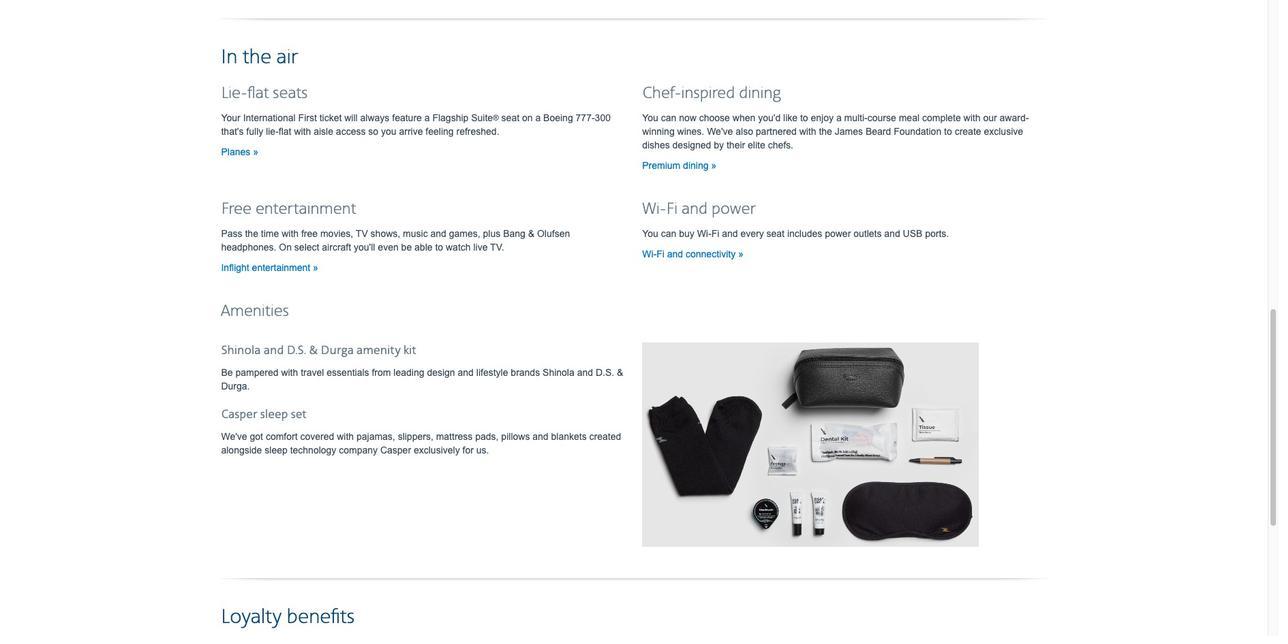 Task type: describe. For each thing, give the bounding box(es) containing it.
wi- for wi-fi and connectivity
[[642, 249, 657, 260]]

multi-
[[845, 112, 868, 123]]

always
[[360, 112, 390, 123]]

free entertainment
[[221, 200, 356, 219]]

1 vertical spatial to
[[944, 126, 952, 137]]

wi-fi and connectivity link
[[642, 249, 744, 260]]

air
[[277, 45, 298, 70]]

you'd
[[758, 112, 781, 123]]

and left the every
[[722, 228, 738, 239]]

fi for wi-fi and connectivity
[[657, 249, 665, 260]]

bang
[[503, 228, 526, 239]]

planes
[[221, 146, 253, 157]]

1 vertical spatial power
[[825, 228, 851, 239]]

shinola and d.s. & durga amenity kit
[[221, 343, 416, 358]]

& inside be pampered with travel essentials from leading design and lifestyle brands shinola and d.s. & durga.
[[617, 367, 623, 378]]

pass
[[221, 228, 242, 239]]

with up create
[[964, 112, 981, 123]]

pass the time with free movies, tv shows, music and games, plus bang & olufsen headphones. on select aircraft you'll even be able to watch live tv.
[[221, 228, 570, 253]]

covered
[[300, 431, 334, 442]]

sleep inside we've got comfort covered with pajamas, slippers, mattress pads, pillows and blankets created alongside sleep technology company casper exclusively for us.
[[265, 445, 288, 456]]

and inside we've got comfort covered with pajamas, slippers, mattress pads, pillows and blankets created alongside sleep technology company casper exclusively for us.
[[533, 431, 549, 442]]

wines.
[[678, 126, 705, 137]]

0 vertical spatial dining
[[739, 84, 781, 103]]

wi-fi and power
[[642, 200, 756, 219]]

casper inside we've got comfort covered with pajamas, slippers, mattress pads, pillows and blankets created alongside sleep technology company casper exclusively for us.
[[380, 445, 411, 456]]

so
[[368, 126, 379, 137]]

to inside pass the time with free movies, tv shows, music and games, plus bang & olufsen headphones. on select aircraft you'll even be able to watch live tv.
[[435, 242, 443, 253]]

music
[[403, 228, 428, 239]]

you'll
[[354, 242, 375, 253]]

and inside pass the time with free movies, tv shows, music and games, plus bang & olufsen headphones. on select aircraft you'll even be able to watch live tv.
[[431, 228, 447, 239]]

you can now choose when you'd like to enjoy a multi-course meal complete with our award- winning wines. we've also partnered with the james beard foundation to create exclusive dishes designed by their elite chefs.
[[642, 112, 1029, 150]]

& inside pass the time with free movies, tv shows, music and games, plus bang & olufsen headphones. on select aircraft you'll even be able to watch live tv.
[[528, 228, 535, 239]]

a inside seat on a boeing 777-300 that's fully lie-flat with aisle access so you arrive feeling refreshed.
[[536, 112, 541, 123]]

tv
[[356, 228, 368, 239]]

pajamas,
[[357, 431, 395, 442]]

aircraft
[[322, 242, 351, 253]]

amenities
[[221, 302, 289, 322]]

refreshed.
[[457, 126, 500, 137]]

choose
[[699, 112, 730, 123]]

seat on a boeing 777-300 that's fully lie-flat with aisle access so you arrive feeling refreshed.
[[221, 112, 611, 137]]

0 vertical spatial to
[[801, 112, 808, 123]]

feeling
[[426, 126, 454, 137]]

lie-flat seats
[[221, 84, 308, 103]]

inflight entertainment
[[221, 262, 313, 273]]

durga
[[321, 343, 354, 358]]

ticket
[[320, 112, 342, 123]]

course
[[868, 112, 897, 123]]

comfort
[[266, 431, 298, 442]]

the for pass the time with free movies, tv shows, music and games, plus bang & olufsen headphones. on select aircraft you'll even be able to watch live tv.
[[245, 228, 258, 239]]

casper sleep set
[[221, 408, 306, 423]]

entertainment for inflight entertainment
[[252, 262, 310, 273]]

®
[[493, 113, 499, 122]]

aisle
[[314, 126, 333, 137]]

for
[[463, 445, 474, 456]]

james
[[835, 126, 863, 137]]

connectivity
[[686, 249, 736, 260]]

benefits
[[287, 605, 355, 631]]

planes link
[[221, 146, 258, 157]]

even
[[378, 242, 399, 253]]

and right design
[[458, 367, 474, 378]]

outlets
[[854, 228, 882, 239]]

1 vertical spatial dining
[[683, 160, 709, 171]]

essentials
[[327, 367, 369, 378]]

boeing
[[544, 112, 573, 123]]

now
[[679, 112, 697, 123]]

beard
[[866, 126, 891, 137]]

and down buy
[[667, 249, 683, 260]]

headphones.
[[221, 242, 276, 253]]

free
[[221, 200, 252, 219]]

we've got comfort covered with pajamas, slippers, mattress pads, pillows and blankets created alongside sleep technology company casper exclusively for us.
[[221, 431, 621, 456]]

with inside pass the time with free movies, tv shows, music and games, plus bang & olufsen headphones. on select aircraft you'll even be able to watch live tv.
[[282, 228, 299, 239]]

flagship first class amenity kit image
[[642, 343, 979, 547]]

lifestyle
[[476, 367, 508, 378]]

your international first ticket will always feature a flagship suite ®
[[221, 112, 499, 123]]

pads,
[[475, 431, 499, 442]]

feature
[[392, 112, 422, 123]]

the for in the air
[[243, 45, 271, 70]]

premium dining
[[642, 160, 711, 171]]

kit
[[403, 343, 416, 358]]

movies,
[[320, 228, 353, 239]]

and up pampered
[[264, 343, 284, 358]]

meal
[[899, 112, 920, 123]]

0 vertical spatial sleep
[[260, 408, 288, 423]]

brands
[[511, 367, 540, 378]]

shinola inside be pampered with travel essentials from leading design and lifestyle brands shinola and d.s. & durga.
[[543, 367, 575, 378]]

seat inside seat on a boeing 777-300 that's fully lie-flat with aisle access so you arrive feeling refreshed.
[[502, 112, 520, 123]]

international
[[243, 112, 296, 123]]

your
[[221, 112, 241, 123]]

plus
[[483, 228, 501, 239]]

in
[[221, 45, 238, 70]]

flat inside seat on a boeing 777-300 that's fully lie-flat with aisle access so you arrive feeling refreshed.
[[279, 126, 292, 137]]

premium
[[642, 160, 681, 171]]

buy
[[679, 228, 695, 239]]

wi- for wi-fi and power
[[642, 200, 667, 219]]

exclusively
[[414, 445, 460, 456]]

be
[[401, 242, 412, 253]]

you
[[381, 126, 397, 137]]

time
[[261, 228, 279, 239]]

0 vertical spatial casper
[[221, 408, 257, 423]]

elite
[[748, 140, 766, 150]]

pampered
[[236, 367, 279, 378]]

live
[[474, 242, 488, 253]]

be pampered with travel essentials from leading design and lifestyle brands shinola and d.s. & durga.
[[221, 367, 623, 392]]

tv.
[[490, 242, 504, 253]]

0 vertical spatial flat
[[247, 84, 269, 103]]

ports.
[[925, 228, 949, 239]]



Task type: vqa. For each thing, say whether or not it's contained in the screenshot.
first Add from the bottom
no



Task type: locate. For each thing, give the bounding box(es) containing it.
0 horizontal spatial seat
[[502, 112, 520, 123]]

power
[[712, 200, 756, 219], [825, 228, 851, 239]]

1 vertical spatial sleep
[[265, 445, 288, 456]]

& up travel
[[309, 343, 318, 358]]

a right enjoy
[[837, 112, 842, 123]]

wi- right buy
[[697, 228, 712, 239]]

we've
[[707, 126, 733, 137], [221, 431, 247, 442]]

2 horizontal spatial fi
[[712, 228, 720, 239]]

a up feeling
[[425, 112, 430, 123]]

the right in
[[243, 45, 271, 70]]

chef-inspired dining
[[642, 84, 781, 103]]

with left travel
[[281, 367, 298, 378]]

1 can from the top
[[661, 112, 677, 123]]

1 horizontal spatial d.s.
[[596, 367, 614, 378]]

fi left connectivity
[[657, 249, 665, 260]]

shinola up 'be'
[[221, 343, 261, 358]]

and left usb
[[885, 228, 901, 239]]

2 vertical spatial to
[[435, 242, 443, 253]]

seat right the every
[[767, 228, 785, 239]]

3 a from the left
[[837, 112, 842, 123]]

also
[[736, 126, 753, 137]]

sleep up comfort
[[260, 408, 288, 423]]

&
[[528, 228, 535, 239], [309, 343, 318, 358], [617, 367, 623, 378]]

1 vertical spatial &
[[309, 343, 318, 358]]

dining up you'd
[[739, 84, 781, 103]]

0 vertical spatial shinola
[[221, 343, 261, 358]]

our
[[984, 112, 997, 123]]

first
[[298, 112, 317, 123]]

create
[[955, 126, 982, 137]]

shinola right brands
[[543, 367, 575, 378]]

chef-
[[642, 84, 681, 103]]

1 horizontal spatial dining
[[739, 84, 781, 103]]

and right pillows
[[533, 431, 549, 442]]

created
[[590, 431, 621, 442]]

0 horizontal spatial we've
[[221, 431, 247, 442]]

every
[[741, 228, 764, 239]]

loyalty benefits
[[221, 605, 355, 631]]

the down enjoy
[[819, 126, 833, 137]]

seat
[[502, 112, 520, 123], [767, 228, 785, 239]]

with inside seat on a boeing 777-300 that's fully lie-flat with aisle access so you arrive feeling refreshed.
[[294, 126, 311, 137]]

1 horizontal spatial fi
[[667, 200, 678, 219]]

power left outlets
[[825, 228, 851, 239]]

0 vertical spatial seat
[[502, 112, 520, 123]]

0 horizontal spatial power
[[712, 200, 756, 219]]

you left buy
[[642, 228, 659, 239]]

flat
[[247, 84, 269, 103], [279, 126, 292, 137]]

0 horizontal spatial a
[[425, 112, 430, 123]]

2 horizontal spatial a
[[837, 112, 842, 123]]

flat down international
[[279, 126, 292, 137]]

0 horizontal spatial dining
[[683, 160, 709, 171]]

wi- down premium
[[642, 200, 667, 219]]

on
[[522, 112, 533, 123]]

you inside you can now choose when you'd like to enjoy a multi-course meal complete with our award- winning wines. we've also partnered with the james beard foundation to create exclusive dishes designed by their elite chefs.
[[642, 112, 659, 123]]

0 horizontal spatial flat
[[247, 84, 269, 103]]

1 horizontal spatial to
[[801, 112, 808, 123]]

exclusive
[[984, 126, 1024, 137]]

can
[[661, 112, 677, 123], [661, 228, 677, 239]]

inflight entertainment link
[[221, 262, 318, 273]]

on
[[279, 242, 292, 253]]

fi
[[667, 200, 678, 219], [712, 228, 720, 239], [657, 249, 665, 260]]

enjoy
[[811, 112, 834, 123]]

you can buy wi-fi and every seat includes power outlets and usb ports.
[[642, 228, 949, 239]]

amenity
[[357, 343, 401, 358]]

1 vertical spatial entertainment
[[252, 262, 310, 273]]

you up winning on the top right of the page
[[642, 112, 659, 123]]

can for fi
[[661, 228, 677, 239]]

durga.
[[221, 381, 250, 392]]

fi down premium dining
[[667, 200, 678, 219]]

d.s. inside be pampered with travel essentials from leading design and lifestyle brands shinola and d.s. & durga.
[[596, 367, 614, 378]]

in the air
[[221, 45, 298, 70]]

0 vertical spatial wi-
[[642, 200, 667, 219]]

can inside you can now choose when you'd like to enjoy a multi-course meal complete with our award- winning wines. we've also partnered with the james beard foundation to create exclusive dishes designed by their elite chefs.
[[661, 112, 677, 123]]

can up winning on the top right of the page
[[661, 112, 677, 123]]

we've inside we've got comfort covered with pajamas, slippers, mattress pads, pillows and blankets created alongside sleep technology company casper exclusively for us.
[[221, 431, 247, 442]]

to right like
[[801, 112, 808, 123]]

1 vertical spatial you
[[642, 228, 659, 239]]

set
[[291, 408, 306, 423]]

games,
[[449, 228, 481, 239]]

access
[[336, 126, 366, 137]]

lie-
[[266, 126, 279, 137]]

0 vertical spatial can
[[661, 112, 677, 123]]

1 vertical spatial the
[[819, 126, 833, 137]]

fi for wi-fi and power
[[667, 200, 678, 219]]

1 horizontal spatial casper
[[380, 445, 411, 456]]

award-
[[1000, 112, 1029, 123]]

2 can from the top
[[661, 228, 677, 239]]

0 vertical spatial entertainment
[[256, 200, 356, 219]]

0 vertical spatial d.s.
[[287, 343, 306, 358]]

entertainment up free
[[256, 200, 356, 219]]

to
[[801, 112, 808, 123], [944, 126, 952, 137], [435, 242, 443, 253]]

& right bang
[[528, 228, 535, 239]]

1 you from the top
[[642, 112, 659, 123]]

1 horizontal spatial flat
[[279, 126, 292, 137]]

seat right ®
[[502, 112, 520, 123]]

mattress
[[436, 431, 473, 442]]

usb
[[903, 228, 923, 239]]

fully
[[246, 126, 263, 137]]

we've up by
[[707, 126, 733, 137]]

0 horizontal spatial casper
[[221, 408, 257, 423]]

1 horizontal spatial a
[[536, 112, 541, 123]]

foundation
[[894, 126, 942, 137]]

with
[[964, 112, 981, 123], [294, 126, 311, 137], [800, 126, 817, 137], [282, 228, 299, 239], [281, 367, 298, 378], [337, 431, 354, 442]]

dining down designed
[[683, 160, 709, 171]]

chefs.
[[768, 140, 794, 150]]

inflight
[[221, 262, 249, 273]]

can left buy
[[661, 228, 677, 239]]

pillows
[[501, 431, 530, 442]]

sleep down comfort
[[265, 445, 288, 456]]

complete
[[923, 112, 961, 123]]

flat up international
[[247, 84, 269, 103]]

1 vertical spatial we've
[[221, 431, 247, 442]]

2 horizontal spatial &
[[617, 367, 623, 378]]

shinola
[[221, 343, 261, 358], [543, 367, 575, 378]]

us.
[[476, 445, 489, 456]]

be
[[221, 367, 233, 378]]

designed
[[673, 140, 711, 150]]

slippers,
[[398, 431, 434, 442]]

able
[[415, 242, 433, 253]]

1 vertical spatial casper
[[380, 445, 411, 456]]

2 a from the left
[[536, 112, 541, 123]]

entertainment down on
[[252, 262, 310, 273]]

and up buy
[[682, 200, 708, 219]]

with down first
[[294, 126, 311, 137]]

wi- left connectivity
[[642, 249, 657, 260]]

we've inside you can now choose when you'd like to enjoy a multi-course meal complete with our award- winning wines. we've also partnered with the james beard foundation to create exclusive dishes designed by their elite chefs.
[[707, 126, 733, 137]]

casper up got
[[221, 408, 257, 423]]

1 vertical spatial can
[[661, 228, 677, 239]]

lie-
[[221, 84, 247, 103]]

with inside be pampered with travel essentials from leading design and lifestyle brands shinola and d.s. & durga.
[[281, 367, 298, 378]]

entertainment for free entertainment
[[256, 200, 356, 219]]

with inside we've got comfort covered with pajamas, slippers, mattress pads, pillows and blankets created alongside sleep technology company casper exclusively for us.
[[337, 431, 354, 442]]

dishes
[[642, 140, 670, 150]]

casper down pajamas,
[[380, 445, 411, 456]]

power up the every
[[712, 200, 756, 219]]

0 horizontal spatial shinola
[[221, 343, 261, 358]]

2 vertical spatial the
[[245, 228, 258, 239]]

1 vertical spatial shinola
[[543, 367, 575, 378]]

2 vertical spatial wi-
[[642, 249, 657, 260]]

1 vertical spatial seat
[[767, 228, 785, 239]]

0 vertical spatial &
[[528, 228, 535, 239]]

& up "created"
[[617, 367, 623, 378]]

0 horizontal spatial d.s.
[[287, 343, 306, 358]]

fi up connectivity
[[712, 228, 720, 239]]

2 horizontal spatial to
[[944, 126, 952, 137]]

with down enjoy
[[800, 126, 817, 137]]

0 vertical spatial power
[[712, 200, 756, 219]]

blankets
[[551, 431, 587, 442]]

a inside you can now choose when you'd like to enjoy a multi-course meal complete with our award- winning wines. we've also partnered with the james beard foundation to create exclusive dishes designed by their elite chefs.
[[837, 112, 842, 123]]

the inside you can now choose when you'd like to enjoy a multi-course meal complete with our award- winning wines. we've also partnered with the james beard foundation to create exclusive dishes designed by their elite chefs.
[[819, 126, 833, 137]]

travel
[[301, 367, 324, 378]]

with up on
[[282, 228, 299, 239]]

1 horizontal spatial seat
[[767, 228, 785, 239]]

1 horizontal spatial &
[[528, 228, 535, 239]]

you for chef-inspired dining
[[642, 112, 659, 123]]

0 vertical spatial we've
[[707, 126, 733, 137]]

will
[[345, 112, 358, 123]]

2 you from the top
[[642, 228, 659, 239]]

0 horizontal spatial to
[[435, 242, 443, 253]]

777-
[[576, 112, 595, 123]]

when
[[733, 112, 756, 123]]

1 horizontal spatial power
[[825, 228, 851, 239]]

sleep
[[260, 408, 288, 423], [265, 445, 288, 456]]

a right on
[[536, 112, 541, 123]]

suite
[[471, 112, 493, 123]]

arrive
[[399, 126, 423, 137]]

0 vertical spatial fi
[[667, 200, 678, 219]]

and right brands
[[577, 367, 593, 378]]

d.s. up "created"
[[596, 367, 614, 378]]

olufsen
[[537, 228, 570, 239]]

d.s.
[[287, 343, 306, 358], [596, 367, 614, 378]]

alongside
[[221, 445, 262, 456]]

we've up alongside
[[221, 431, 247, 442]]

like
[[784, 112, 798, 123]]

can for inspired
[[661, 112, 677, 123]]

d.s. up travel
[[287, 343, 306, 358]]

1 a from the left
[[425, 112, 430, 123]]

0 horizontal spatial fi
[[657, 249, 665, 260]]

the up headphones.
[[245, 228, 258, 239]]

their
[[727, 140, 745, 150]]

leading
[[394, 367, 424, 378]]

with up company
[[337, 431, 354, 442]]

to right able
[[435, 242, 443, 253]]

the inside pass the time with free movies, tv shows, music and games, plus bang & olufsen headphones. on select aircraft you'll even be able to watch live tv.
[[245, 228, 258, 239]]

1 vertical spatial d.s.
[[596, 367, 614, 378]]

300
[[595, 112, 611, 123]]

0 horizontal spatial &
[[309, 343, 318, 358]]

you for wi-fi and power
[[642, 228, 659, 239]]

loyalty
[[221, 605, 282, 631]]

winning
[[642, 126, 675, 137]]

2 vertical spatial fi
[[657, 249, 665, 260]]

1 vertical spatial wi-
[[697, 228, 712, 239]]

free
[[301, 228, 318, 239]]

1 vertical spatial fi
[[712, 228, 720, 239]]

1 horizontal spatial shinola
[[543, 367, 575, 378]]

1 horizontal spatial we've
[[707, 126, 733, 137]]

1 vertical spatial flat
[[279, 126, 292, 137]]

to down complete
[[944, 126, 952, 137]]

casper
[[221, 408, 257, 423], [380, 445, 411, 456]]

0 vertical spatial you
[[642, 112, 659, 123]]

and up able
[[431, 228, 447, 239]]

2 vertical spatial &
[[617, 367, 623, 378]]

by
[[714, 140, 724, 150]]

wi-fi and connectivity
[[642, 249, 739, 260]]

shows,
[[371, 228, 400, 239]]

and
[[682, 200, 708, 219], [431, 228, 447, 239], [722, 228, 738, 239], [885, 228, 901, 239], [667, 249, 683, 260], [264, 343, 284, 358], [458, 367, 474, 378], [577, 367, 593, 378], [533, 431, 549, 442]]

0 vertical spatial the
[[243, 45, 271, 70]]



